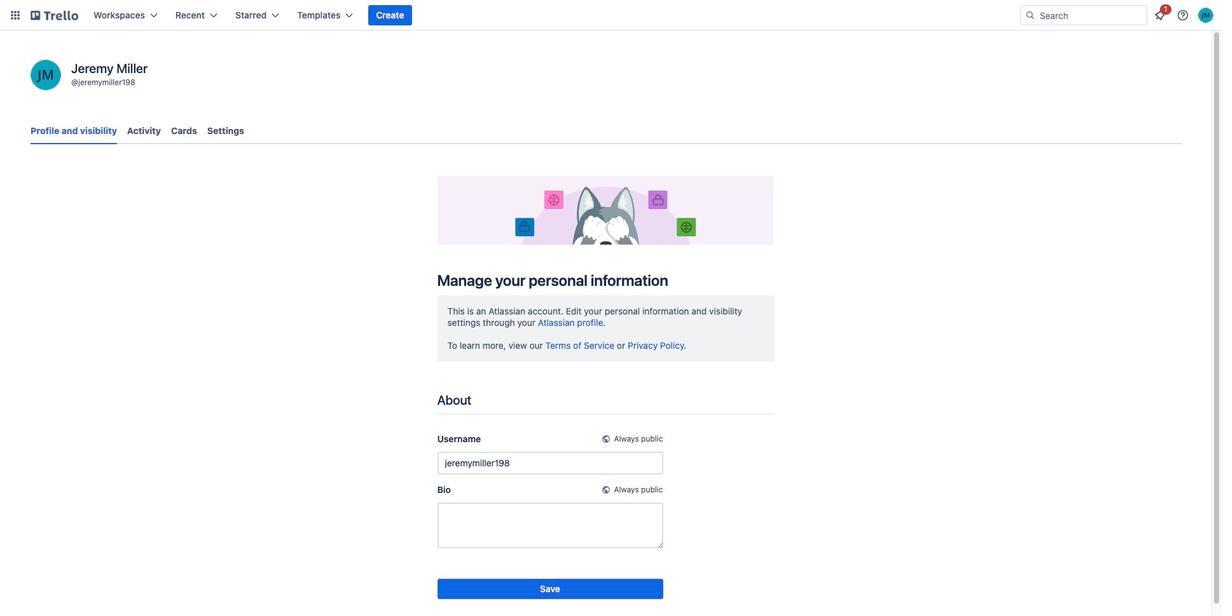 Task type: locate. For each thing, give the bounding box(es) containing it.
jeremy miller (jeremymiller198) image
[[1199, 8, 1214, 23]]

1 notification image
[[1153, 8, 1168, 23]]

primary element
[[0, 0, 1222, 31]]

jeremy miller (jeremymiller198) image
[[31, 60, 61, 90]]

None text field
[[437, 452, 663, 475], [437, 503, 663, 549], [437, 452, 663, 475], [437, 503, 663, 549]]



Task type: vqa. For each thing, say whether or not it's contained in the screenshot.
text field
yes



Task type: describe. For each thing, give the bounding box(es) containing it.
back to home image
[[31, 5, 78, 25]]

open information menu image
[[1177, 9, 1190, 22]]

search image
[[1026, 10, 1036, 20]]

Search field
[[1020, 5, 1148, 25]]



